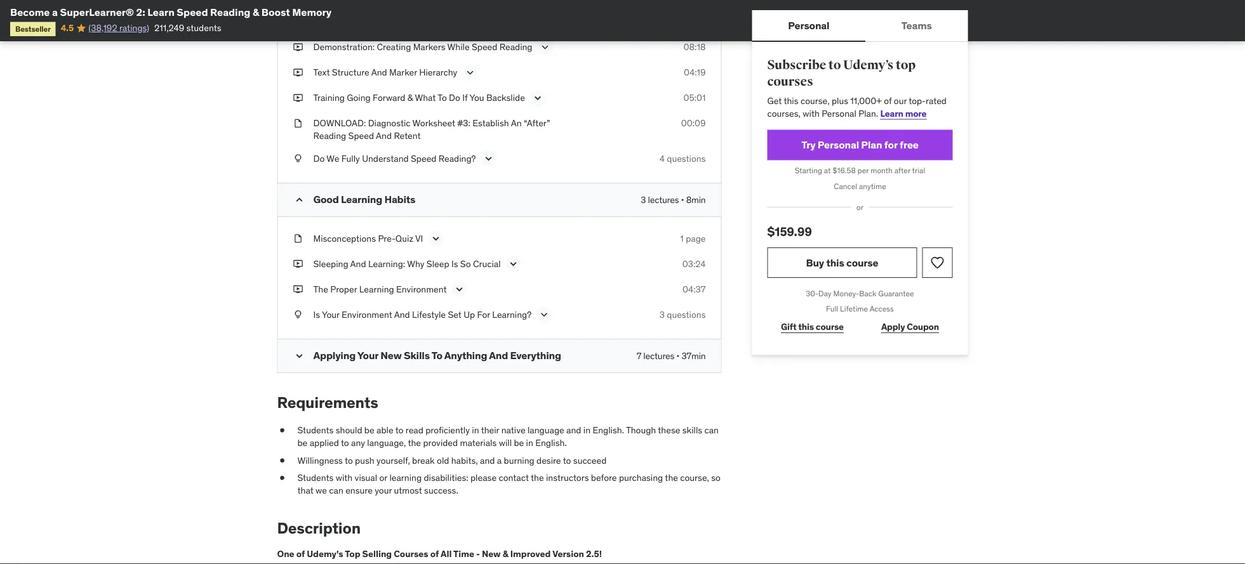 Task type: describe. For each thing, give the bounding box(es) containing it.
free
[[900, 138, 919, 151]]

one
[[277, 548, 294, 560]]

training
[[313, 92, 345, 104]]

understand
[[362, 153, 409, 164]]

get this course, plus 11,000+ of our top-rated courses, with personal plan.
[[767, 95, 947, 119]]

of right one
[[296, 548, 305, 560]]

teams
[[901, 19, 932, 32]]

courses,
[[767, 108, 801, 119]]

month
[[871, 166, 893, 176]]

an
[[511, 118, 522, 129]]

of left all
[[430, 548, 439, 560]]

211,249 students
[[154, 22, 221, 34]]

0 vertical spatial a
[[52, 5, 58, 18]]

2 horizontal spatial be
[[514, 437, 524, 449]]

course, inside get this course, plus 11,000+ of our top-rated courses, with personal plan.
[[801, 95, 830, 107]]

provided
[[423, 437, 458, 449]]

0 horizontal spatial new
[[381, 349, 402, 362]]

students should be able to read proficiently in their native language and in english. though these skills can be applied to any language, the provided materials will be in english.
[[297, 425, 719, 449]]

2 horizontal spatial the
[[665, 472, 678, 484]]

"after"
[[524, 118, 550, 129]]

good learning habits
[[313, 193, 415, 206]]

of right discussion
[[366, 19, 374, 30]]

marker for density
[[376, 19, 404, 30]]

to down should
[[341, 437, 349, 449]]

or inside "students with visual or learning disabilities: please contact the instructors before purchasing the course, so that we can ensure your utmost success."
[[379, 472, 387, 484]]

try
[[801, 138, 816, 151]]

succeed
[[573, 455, 607, 466]]

demonstration:
[[313, 41, 375, 53]]

apply
[[881, 321, 905, 333]]

students with visual or learning disabilities: please contact the instructors before purchasing the course, so that we can ensure your utmost success.
[[297, 472, 721, 496]]

of inside get this course, plus 11,000+ of our top-rated courses, with personal plan.
[[884, 95, 892, 107]]

2 vertical spatial personal
[[818, 138, 859, 151]]

burning
[[504, 455, 534, 466]]

can for we
[[329, 485, 343, 496]]

1 horizontal spatial is
[[451, 258, 458, 269]]

text
[[313, 67, 330, 78]]

discussion
[[321, 19, 364, 30]]

access
[[870, 304, 894, 314]]

8min
[[686, 194, 706, 205]]

structure
[[332, 67, 369, 78]]

hierarchy
[[419, 67, 457, 78]]

while
[[447, 41, 470, 53]]

xsmall image for demonstration:
[[293, 41, 303, 53]]

marker for hierarchy
[[389, 67, 417, 78]]

wishlist image
[[930, 255, 945, 270]]

ratings)
[[119, 22, 149, 34]]

00:09
[[681, 118, 706, 129]]

30-
[[806, 288, 818, 298]]

with inside get this course, plus 11,000+ of our top-rated courses, with personal plan.
[[803, 108, 820, 119]]

speed inside download: diagnostic worksheet #3: establish an "after" reading speed and retent
[[348, 130, 374, 141]]

sleep
[[427, 258, 449, 269]]

this for get
[[784, 95, 798, 107]]

applied
[[310, 437, 339, 449]]

2:
[[136, 5, 145, 18]]

willingness to push yourself, break old habits, and a burning desire to succeed
[[297, 455, 607, 466]]

language
[[528, 425, 564, 436]]

personal inside button
[[788, 19, 829, 32]]

habits
[[384, 193, 415, 206]]

your for applying
[[357, 349, 378, 362]]

course for buy this course
[[846, 256, 878, 269]]

students for students should be able to read proficiently in their native language and in english. though these skills can be applied to any language, the provided materials will be in english.
[[297, 425, 334, 436]]

0 vertical spatial or
[[856, 202, 863, 212]]

03:24
[[682, 258, 706, 269]]

08:18
[[684, 41, 706, 53]]

1 horizontal spatial english.
[[593, 425, 624, 436]]

one of udemy's top selling courses of all time - new & improved version 2.5!
[[277, 548, 602, 560]]

1 vertical spatial and
[[480, 455, 495, 466]]

2 horizontal spatial in
[[583, 425, 590, 436]]

download:
[[313, 118, 366, 129]]

the inside the students should be able to read proficiently in their native language and in english. though these skills can be applied to any language, the provided materials will be in english.
[[408, 437, 421, 449]]

any
[[351, 437, 365, 449]]

questions for 3 questions
[[667, 309, 706, 320]]

and up forward
[[371, 67, 387, 78]]

why
[[407, 258, 424, 269]]

time
[[453, 548, 474, 560]]

success.
[[424, 485, 458, 496]]

up
[[464, 309, 475, 320]]

plan
[[861, 138, 882, 151]]

speed up 211,249 students
[[177, 5, 208, 18]]

become a superlearner® 2: learn speed reading & boost memory
[[10, 5, 332, 18]]

1 horizontal spatial in
[[526, 437, 533, 449]]

learning
[[389, 472, 422, 484]]

show lecture description image for training going forward & what to do if you backslide
[[531, 92, 544, 104]]

this for gift
[[798, 321, 814, 333]]

more
[[905, 108, 927, 119]]

set
[[448, 309, 461, 320]]

apply coupon button
[[868, 315, 953, 340]]

1 vertical spatial learning
[[359, 283, 394, 295]]

show lecture description image for misconceptions pre-quiz vi
[[429, 232, 442, 245]]

show lecture description image for text structure and marker hierarchy
[[464, 66, 476, 79]]

proper
[[330, 283, 357, 295]]

3 for 3 questions
[[659, 309, 665, 320]]

version
[[552, 548, 584, 560]]

• for applying your new skills to anything and everything
[[676, 350, 680, 361]]

0 vertical spatial learning
[[341, 193, 382, 206]]

0 vertical spatial environment
[[396, 283, 447, 295]]

and inside the students should be able to read proficiently in their native language and in english. though these skills can be applied to any language, the provided materials will be in english.
[[566, 425, 581, 436]]

$16.58
[[833, 166, 856, 176]]

1 vertical spatial english.
[[535, 437, 567, 449]]

show lecture description image for sleeping and learning: why sleep is so crucial
[[507, 258, 520, 270]]

instructors
[[546, 472, 589, 484]]

4
[[659, 153, 665, 164]]

can for skills
[[704, 425, 719, 436]]

subscribe
[[767, 57, 826, 73]]

please
[[470, 472, 497, 484]]

what
[[415, 92, 436, 104]]

guarantee
[[878, 288, 914, 298]]

0 horizontal spatial be
[[297, 437, 307, 449]]

get
[[767, 95, 782, 107]]

though
[[626, 425, 656, 436]]

utmost
[[394, 485, 422, 496]]

bestseller
[[15, 24, 51, 34]]

37min
[[682, 350, 706, 361]]

become
[[10, 5, 50, 18]]

small image for applying
[[293, 350, 306, 362]]

reading?
[[439, 153, 476, 164]]

full
[[826, 304, 838, 314]]

your for is
[[322, 309, 339, 320]]

1 vertical spatial learn
[[880, 108, 903, 119]]

diagnostic
[[368, 118, 410, 129]]

05:01
[[684, 92, 706, 104]]

you
[[469, 92, 484, 104]]

(38,192 ratings)
[[88, 22, 149, 34]]

per
[[858, 166, 869, 176]]

proficiently
[[426, 425, 470, 436]]

text structure and marker hierarchy
[[313, 67, 457, 78]]

ensure
[[345, 485, 373, 496]]



Task type: vqa. For each thing, say whether or not it's contained in the screenshot.


Task type: locate. For each thing, give the bounding box(es) containing it.
improved
[[510, 548, 551, 560]]

• for good learning habits
[[681, 194, 684, 205]]

0 horizontal spatial &
[[253, 5, 259, 18]]

speed right while
[[472, 41, 497, 53]]

and up the please
[[480, 455, 495, 466]]

starting
[[795, 166, 822, 176]]

show lecture description image for demonstration: creating markers while speed reading
[[539, 41, 551, 54]]

if
[[462, 92, 468, 104]]

0 vertical spatial show lecture description image
[[464, 66, 476, 79]]

with inside "students with visual or learning disabilities: please contact the instructors before purchasing the course, so that we can ensure your utmost success."
[[336, 472, 353, 484]]

1 horizontal spatial new
[[482, 548, 501, 560]]

1 vertical spatial lectures
[[643, 350, 674, 361]]

description
[[277, 519, 361, 538]]

lectures for good learning habits
[[648, 194, 679, 205]]

lectures left 8min
[[648, 194, 679, 205]]

1 horizontal spatial reading
[[313, 130, 346, 141]]

and down diagnostic
[[376, 130, 392, 141]]

marker up creating
[[376, 19, 404, 30]]

students up the we
[[297, 472, 334, 484]]

0 horizontal spatial show lecture description image
[[429, 232, 442, 245]]

11,000+
[[850, 95, 882, 107]]

questions for 4 questions
[[667, 153, 706, 164]]

0 horizontal spatial and
[[480, 455, 495, 466]]

0 vertical spatial course
[[846, 256, 878, 269]]

1 vertical spatial course
[[816, 321, 844, 333]]

questions down "04:37" on the right
[[667, 309, 706, 320]]

demonstration: creating markers while speed reading
[[313, 41, 532, 53]]

learn more
[[880, 108, 927, 119]]

$159.99
[[767, 224, 812, 239]]

0 horizontal spatial your
[[322, 309, 339, 320]]

is
[[451, 258, 458, 269], [313, 309, 320, 320]]

1 vertical spatial a
[[497, 455, 502, 466]]

course, inside "students with visual or learning disabilities: please contact the instructors before purchasing the course, so that we can ensure your utmost success."
[[680, 472, 709, 484]]

this right buy
[[826, 256, 844, 269]]

questions
[[667, 153, 706, 164], [667, 309, 706, 320]]

2 vertical spatial &
[[503, 548, 508, 560]]

0 horizontal spatial reading
[[210, 5, 250, 18]]

1 vertical spatial marker
[[389, 67, 417, 78]]

to left udemy's
[[828, 57, 841, 73]]

small image left "good"
[[293, 194, 306, 206]]

1 vertical spatial reading
[[500, 41, 532, 53]]

xsmall image left we
[[293, 152, 303, 165]]

show lecture description image
[[464, 66, 476, 79], [429, 232, 442, 245], [507, 258, 520, 270]]

1 students from the top
[[297, 425, 334, 436]]

and right "language"
[[566, 425, 581, 436]]

is down "the"
[[313, 309, 320, 320]]

questions right 4
[[667, 153, 706, 164]]

marker down creating
[[389, 67, 417, 78]]

• left 8min
[[681, 194, 684, 205]]

udemy's
[[843, 57, 893, 73]]

students for students with visual or learning disabilities: please contact the instructors before purchasing the course, so that we can ensure your utmost success.
[[297, 472, 334, 484]]

1 small image from the top
[[293, 194, 306, 206]]

learning down learning:
[[359, 283, 394, 295]]

to right skills
[[432, 349, 442, 362]]

1 horizontal spatial environment
[[396, 283, 447, 295]]

small image for good
[[293, 194, 306, 206]]

and
[[566, 425, 581, 436], [480, 455, 495, 466]]

can inside "students with visual or learning disabilities: please contact the instructors before purchasing the course, so that we can ensure your utmost success."
[[329, 485, 343, 496]]

sleeping
[[313, 258, 348, 269]]

can inside the students should be able to read proficiently in their native language and in english. though these skills can be applied to any language, the provided materials will be in english.
[[704, 425, 719, 436]]

be left able
[[364, 425, 374, 436]]

3 left 8min
[[641, 194, 646, 205]]

memory
[[292, 5, 332, 18]]

environment up is your environment and lifestyle set up for learning?
[[396, 283, 447, 295]]

establish
[[472, 118, 509, 129]]

xsmall image down memory
[[293, 41, 303, 53]]

show lecture description image up if
[[464, 66, 476, 79]]

english. left though
[[593, 425, 624, 436]]

xsmall image
[[293, 117, 303, 130], [293, 258, 303, 270], [293, 283, 303, 295], [293, 308, 303, 321], [277, 424, 287, 437], [277, 454, 287, 467]]

the right purchasing
[[665, 472, 678, 484]]

speed down download:
[[348, 130, 374, 141]]

tab list
[[752, 10, 968, 42]]

1 vertical spatial new
[[482, 548, 501, 560]]

show lecture description image right crucial
[[507, 258, 520, 270]]

do left if
[[449, 92, 460, 104]]

with right the courses,
[[803, 108, 820, 119]]

2 horizontal spatial reading
[[500, 41, 532, 53]]

learning
[[341, 193, 382, 206], [359, 283, 394, 295]]

2 vertical spatial this
[[798, 321, 814, 333]]

3 up 7 lectures • 37min
[[659, 309, 665, 320]]

this for buy
[[826, 256, 844, 269]]

udemy's
[[307, 548, 343, 560]]

1 horizontal spatial 3
[[659, 309, 665, 320]]

your
[[375, 485, 392, 496]]

lectures for applying your new skills to anything and everything
[[643, 350, 674, 361]]

habits,
[[451, 455, 478, 466]]

and down "misconceptions pre-quiz vi"
[[350, 258, 366, 269]]

requirements
[[277, 393, 378, 412]]

learn down our
[[880, 108, 903, 119]]

this up the courses,
[[784, 95, 798, 107]]

read
[[406, 425, 423, 436]]

this right gift
[[798, 321, 814, 333]]

xsmall image
[[293, 18, 303, 31], [293, 41, 303, 53], [293, 66, 303, 79], [293, 92, 303, 104], [293, 152, 303, 165], [293, 232, 303, 245], [277, 472, 287, 484]]

1 horizontal spatial course,
[[801, 95, 830, 107]]

1 horizontal spatial with
[[803, 108, 820, 119]]

english. down "language"
[[535, 437, 567, 449]]

rated
[[926, 95, 947, 107]]

(38,192
[[88, 22, 117, 34]]

gift this course
[[781, 321, 844, 333]]

4.5
[[61, 22, 74, 34]]

0 vertical spatial course,
[[801, 95, 830, 107]]

should
[[336, 425, 362, 436]]

will
[[499, 437, 512, 449]]

0 horizontal spatial a
[[52, 5, 58, 18]]

of left our
[[884, 95, 892, 107]]

1 vertical spatial with
[[336, 472, 353, 484]]

lifetime
[[840, 304, 868, 314]]

or
[[856, 202, 863, 212], [379, 472, 387, 484]]

going
[[347, 92, 371, 104]]

1 horizontal spatial do
[[449, 92, 460, 104]]

• left the 37min
[[676, 350, 680, 361]]

1 horizontal spatial can
[[704, 425, 719, 436]]

xsmall image left a
[[293, 18, 303, 31]]

students up applied
[[297, 425, 334, 436]]

native
[[501, 425, 525, 436]]

students inside "students with visual or learning disabilities: please contact the instructors before purchasing the course, so that we can ensure your utmost success."
[[297, 472, 334, 484]]

show lecture description image for is your environment and lifestyle set up for learning?
[[538, 308, 551, 321]]

anytime
[[859, 181, 886, 191]]

0 horizontal spatial the
[[408, 437, 421, 449]]

the down 'read'
[[408, 437, 421, 449]]

students
[[186, 22, 221, 34]]

1 vertical spatial small image
[[293, 350, 306, 362]]

push
[[355, 455, 374, 466]]

a
[[52, 5, 58, 18], [497, 455, 502, 466]]

or up your
[[379, 472, 387, 484]]

boost
[[261, 5, 290, 18]]

1 questions from the top
[[667, 153, 706, 164]]

1 vertical spatial environment
[[342, 309, 392, 320]]

learn up 211,249
[[147, 5, 174, 18]]

0 vertical spatial to
[[438, 92, 447, 104]]

coupon
[[907, 321, 939, 333]]

0 vertical spatial students
[[297, 425, 334, 436]]

at
[[824, 166, 831, 176]]

lectures right 7
[[643, 350, 674, 361]]

speed down retent
[[411, 153, 436, 164]]

1 horizontal spatial &
[[407, 92, 413, 104]]

xsmall image up description on the bottom
[[277, 472, 287, 484]]

2 small image from the top
[[293, 350, 306, 362]]

to inside subscribe to udemy's top courses
[[828, 57, 841, 73]]

sleeping and learning: why sleep is so crucial
[[313, 258, 501, 269]]

xsmall image for do
[[293, 152, 303, 165]]

1 horizontal spatial or
[[856, 202, 863, 212]]

reading down download:
[[313, 130, 346, 141]]

new left skills
[[381, 349, 402, 362]]

3 for 3 lectures • 8min
[[641, 194, 646, 205]]

1 vertical spatial is
[[313, 309, 320, 320]]

1 vertical spatial •
[[676, 350, 680, 361]]

or down anytime at the right top of page
[[856, 202, 863, 212]]

2 questions from the top
[[667, 309, 706, 320]]

course up back
[[846, 256, 878, 269]]

misconceptions
[[313, 233, 376, 244]]

small image
[[293, 194, 306, 206], [293, 350, 306, 362]]

in up 'burning'
[[526, 437, 533, 449]]

this inside get this course, plus 11,000+ of our top-rated courses, with personal plan.
[[784, 95, 798, 107]]

1 horizontal spatial and
[[566, 425, 581, 436]]

this inside button
[[826, 256, 844, 269]]

your right applying at the bottom left
[[357, 349, 378, 362]]

course, left plus
[[801, 95, 830, 107]]

the proper learning environment
[[313, 283, 447, 295]]

0 vertical spatial and
[[566, 425, 581, 436]]

0 horizontal spatial with
[[336, 472, 353, 484]]

personal up subscribe
[[788, 19, 829, 32]]

0 vertical spatial questions
[[667, 153, 706, 164]]

and left lifestyle
[[394, 309, 410, 320]]

for
[[884, 138, 898, 151]]

course inside button
[[846, 256, 878, 269]]

& left improved
[[503, 548, 508, 560]]

xsmall image left text
[[293, 66, 303, 79]]

0 horizontal spatial learn
[[147, 5, 174, 18]]

1 vertical spatial this
[[826, 256, 844, 269]]

1 vertical spatial &
[[407, 92, 413, 104]]

0 horizontal spatial •
[[676, 350, 680, 361]]

2 horizontal spatial &
[[503, 548, 508, 560]]

learning right "good"
[[341, 193, 382, 206]]

1 vertical spatial can
[[329, 485, 343, 496]]

0 vertical spatial with
[[803, 108, 820, 119]]

do left we
[[313, 153, 325, 164]]

1 horizontal spatial •
[[681, 194, 684, 205]]

1 vertical spatial or
[[379, 472, 387, 484]]

show lecture description image for do we fully understand speed reading?
[[482, 152, 495, 165]]

this
[[784, 95, 798, 107], [826, 256, 844, 269], [798, 321, 814, 333]]

1 vertical spatial 3
[[659, 309, 665, 320]]

0 vertical spatial this
[[784, 95, 798, 107]]

reading up students
[[210, 5, 250, 18]]

0 vertical spatial do
[[449, 92, 460, 104]]

0 vertical spatial marker
[[376, 19, 404, 30]]

1 vertical spatial students
[[297, 472, 334, 484]]

a down will
[[497, 455, 502, 466]]

0 horizontal spatial in
[[472, 425, 479, 436]]

1 vertical spatial show lecture description image
[[429, 232, 442, 245]]

personal down plus
[[822, 108, 856, 119]]

2 vertical spatial reading
[[313, 130, 346, 141]]

courses
[[767, 74, 813, 89]]

to left push
[[345, 455, 353, 466]]

0 horizontal spatial environment
[[342, 309, 392, 320]]

0 vertical spatial is
[[451, 258, 458, 269]]

environment down the proper learning environment
[[342, 309, 392, 320]]

course, left the so
[[680, 472, 709, 484]]

and right anything
[[489, 349, 508, 362]]

the down desire
[[531, 472, 544, 484]]

and inside download: diagnostic worksheet #3: establish an "after" reading speed and retent
[[376, 130, 392, 141]]

be down native
[[514, 437, 524, 449]]

can right skills
[[704, 425, 719, 436]]

1 vertical spatial personal
[[822, 108, 856, 119]]

1 horizontal spatial your
[[357, 349, 378, 362]]

to right able
[[395, 425, 403, 436]]

your down "the"
[[322, 309, 339, 320]]

personal inside get this course, plus 11,000+ of our top-rated courses, with personal plan.
[[822, 108, 856, 119]]

markers
[[413, 41, 445, 53]]

learn more link
[[880, 108, 927, 119]]

reading up 'backslide'
[[500, 41, 532, 53]]

& left the what
[[407, 92, 413, 104]]

crucial
[[473, 258, 501, 269]]

04:19
[[684, 67, 706, 78]]

1 vertical spatial to
[[432, 349, 442, 362]]

xsmall image left training
[[293, 92, 303, 104]]

these
[[658, 425, 680, 436]]

0 vertical spatial personal
[[788, 19, 829, 32]]

2 students from the top
[[297, 472, 334, 484]]

top-
[[909, 95, 926, 107]]

is left so in the left of the page
[[451, 258, 458, 269]]

in up materials
[[472, 425, 479, 436]]

1 horizontal spatial the
[[531, 472, 544, 484]]

1 vertical spatial do
[[313, 153, 325, 164]]

top
[[345, 548, 360, 560]]

new right -
[[482, 548, 501, 560]]

with up the ensure
[[336, 472, 353, 484]]

in up succeed
[[583, 425, 590, 436]]

2 vertical spatial show lecture description image
[[507, 258, 520, 270]]

0 horizontal spatial english.
[[535, 437, 567, 449]]

0 horizontal spatial is
[[313, 309, 320, 320]]

0 horizontal spatial 3
[[641, 194, 646, 205]]

xsmall image for misconceptions
[[293, 232, 303, 245]]

1 horizontal spatial course
[[846, 256, 878, 269]]

tab list containing personal
[[752, 10, 968, 42]]

1 vertical spatial questions
[[667, 309, 706, 320]]

selling
[[362, 548, 392, 560]]

a right become
[[52, 5, 58, 18]]

0 vertical spatial new
[[381, 349, 402, 362]]

0 vertical spatial learn
[[147, 5, 174, 18]]

after
[[894, 166, 910, 176]]

gift this course link
[[767, 315, 857, 340]]

& left boost
[[253, 5, 259, 18]]

0 vertical spatial can
[[704, 425, 719, 436]]

courses
[[394, 548, 428, 560]]

personal up $16.58
[[818, 138, 859, 151]]

a
[[313, 19, 319, 30]]

0 vertical spatial 3
[[641, 194, 646, 205]]

course down full
[[816, 321, 844, 333]]

everything
[[510, 349, 561, 362]]

xsmall image for training
[[293, 92, 303, 104]]

0 vertical spatial english.
[[593, 425, 624, 436]]

and
[[371, 67, 387, 78], [376, 130, 392, 141], [350, 258, 366, 269], [394, 309, 410, 320], [489, 349, 508, 362]]

download: diagnostic worksheet #3: establish an "after" reading speed and retent
[[313, 118, 550, 141]]

pre-
[[378, 233, 395, 244]]

1 horizontal spatial a
[[497, 455, 502, 466]]

worksheet
[[412, 118, 455, 129]]

a discussion of marker density
[[313, 19, 436, 30]]

gift
[[781, 321, 796, 333]]

fully
[[341, 153, 360, 164]]

show lecture description image right vi
[[429, 232, 442, 245]]

anything
[[444, 349, 487, 362]]

0 horizontal spatial course,
[[680, 472, 709, 484]]

show lecture description image for the proper learning environment
[[453, 283, 466, 296]]

be left applied
[[297, 437, 307, 449]]

course for gift this course
[[816, 321, 844, 333]]

break
[[412, 455, 435, 466]]

xsmall image left misconceptions
[[293, 232, 303, 245]]

show lecture description image
[[539, 41, 551, 54], [531, 92, 544, 104], [482, 152, 495, 165], [453, 283, 466, 296], [538, 308, 551, 321]]

the
[[313, 283, 328, 295]]

vi
[[415, 233, 423, 244]]

marker
[[376, 19, 404, 30], [389, 67, 417, 78]]

xsmall image for text
[[293, 66, 303, 79]]

reading inside download: diagnostic worksheet #3: establish an "after" reading speed and retent
[[313, 130, 346, 141]]

small image left applying at the bottom left
[[293, 350, 306, 362]]

•
[[681, 194, 684, 205], [676, 350, 680, 361]]

1 horizontal spatial show lecture description image
[[464, 66, 476, 79]]

can
[[704, 425, 719, 436], [329, 485, 343, 496]]

1 horizontal spatial be
[[364, 425, 374, 436]]

0 vertical spatial &
[[253, 5, 259, 18]]

misconceptions pre-quiz vi
[[313, 233, 423, 244]]

0 horizontal spatial can
[[329, 485, 343, 496]]

students inside the students should be able to read proficiently in their native language and in english. though these skills can be applied to any language, the provided materials will be in english.
[[297, 425, 334, 436]]

apply coupon
[[881, 321, 939, 333]]

0 vertical spatial reading
[[210, 5, 250, 18]]

0 horizontal spatial or
[[379, 472, 387, 484]]

1 vertical spatial course,
[[680, 472, 709, 484]]

0 vertical spatial •
[[681, 194, 684, 205]]

is your environment and lifestyle set up for learning?
[[313, 309, 531, 320]]

to up instructors
[[563, 455, 571, 466]]

teams button
[[865, 10, 968, 41]]

to right the what
[[438, 92, 447, 104]]

density
[[406, 19, 436, 30]]

0 vertical spatial your
[[322, 309, 339, 320]]

can right the we
[[329, 485, 343, 496]]

your
[[322, 309, 339, 320], [357, 349, 378, 362]]

personal button
[[752, 10, 865, 41]]



